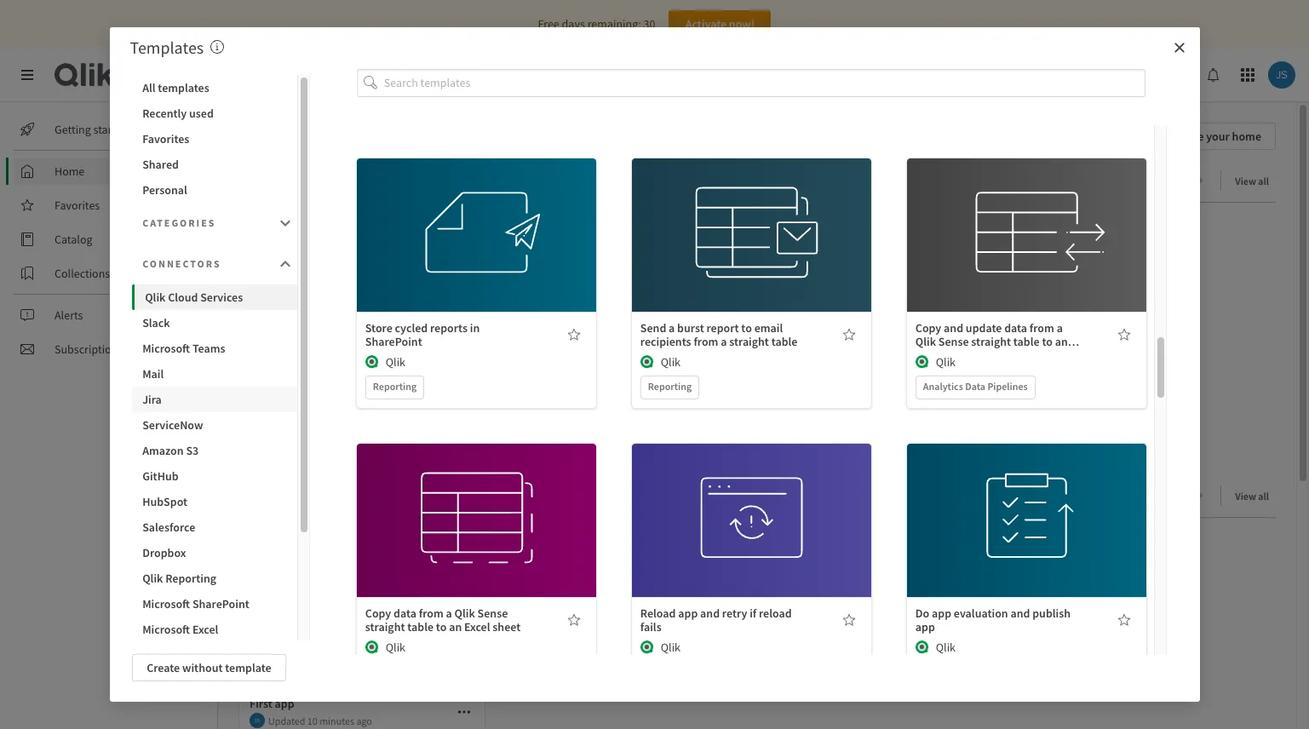 Task type: describe. For each thing, give the bounding box(es) containing it.
salesforce button
[[132, 514, 298, 540]]

jira button
[[132, 387, 298, 412]]

free days remaining: 30
[[538, 16, 655, 32]]

first app for analytics to explore
[[250, 381, 294, 396]]

template for in
[[464, 208, 510, 224]]

publish
[[1033, 605, 1071, 621]]

jacob simon element for recently used
[[250, 713, 265, 728]]

template for data
[[1014, 208, 1060, 224]]

do app evaluation and publish app
[[915, 605, 1071, 634]]

recently used inside recently used button
[[142, 106, 214, 121]]

send a burst report to email recipients from a straight table
[[640, 320, 798, 349]]

0 vertical spatial services
[[236, 64, 295, 85]]

customize
[[1151, 129, 1204, 144]]

qlik inside copy data from a qlik sense straight table to an excel sheet
[[455, 605, 475, 621]]

qlik reporting button
[[132, 566, 298, 591]]

microsoft for microsoft excel
[[142, 622, 190, 637]]

create
[[147, 660, 180, 675]]

table inside copy and update data from a qlik sense straight table to an excel sheet
[[1013, 334, 1040, 349]]

ago for to
[[356, 399, 372, 412]]

microsoft for microsoft teams
[[142, 341, 190, 356]]

qlik image for store cycled reports in sharepoint
[[365, 355, 379, 368]]

ask insight advisor
[[970, 67, 1067, 83]]

and inside reload app and retry if reload fails
[[700, 605, 720, 621]]

jacob simon image for recently
[[250, 713, 265, 728]]

reporting for store cycled reports in sharepoint
[[373, 380, 417, 392]]

favorites link
[[14, 192, 204, 219]]

ago for used
[[356, 714, 372, 727]]

add to favorites image for do app evaluation and publish app
[[1117, 613, 1131, 627]]

qlik inside copy and update data from a qlik sense straight table to an excel sheet
[[915, 334, 936, 349]]

a inside copy data from a qlik sense straight table to an excel sheet
[[446, 605, 452, 621]]

sense inside copy and update data from a qlik sense straight table to an excel sheet
[[938, 334, 969, 349]]

use template button for and
[[973, 488, 1080, 515]]

app left evaluation
[[915, 619, 935, 634]]

send
[[640, 320, 666, 335]]

sense inside copy data from a qlik sense straight table to an excel sheet
[[478, 605, 508, 621]]

amazon
[[142, 443, 184, 458]]

data inside copy data from a qlik sense straight table to an excel sheet
[[394, 605, 417, 621]]

straight inside copy data from a qlik sense straight table to an excel sheet
[[365, 619, 405, 634]]

recently used button
[[132, 101, 298, 126]]

view for analytics to explore
[[1235, 175, 1256, 187]]

microsoft sharepoint button
[[132, 591, 298, 617]]

details for and
[[1009, 531, 1044, 547]]

use template button for report
[[698, 202, 805, 230]]

recipients
[[640, 334, 691, 349]]

use template for report
[[718, 208, 785, 224]]

copy for straight
[[365, 605, 391, 621]]

categories
[[142, 216, 216, 229]]

cycled
[[395, 320, 428, 335]]

to inside copy and update data from a qlik sense straight table to an excel sheet
[[1042, 334, 1053, 349]]

analytics services
[[168, 64, 295, 85]]

ask
[[970, 67, 988, 83]]

updated for analytics to explore
[[268, 399, 305, 412]]

minutes for used
[[320, 714, 354, 727]]

microsoft excel
[[142, 622, 218, 637]]

github button
[[132, 463, 298, 489]]

create without template
[[147, 660, 271, 675]]

recently inside button
[[142, 106, 187, 121]]

details button for retry
[[698, 525, 805, 552]]

all for analytics to explore
[[1258, 175, 1269, 187]]

getting started
[[55, 122, 128, 137]]

collections
[[55, 266, 110, 281]]

add to favorites image for send a burst report to email recipients from a straight table
[[842, 328, 856, 341]]

mail
[[142, 366, 164, 382]]

collections link
[[14, 260, 204, 287]]

main content containing analytics to explore
[[211, 102, 1309, 729]]

navigation pane element
[[0, 109, 217, 370]]

subscriptions link
[[14, 336, 204, 363]]

started
[[93, 122, 128, 137]]

all templates button
[[132, 75, 298, 101]]

retry
[[722, 605, 747, 621]]

amazon s3 button
[[132, 438, 298, 463]]

details button for in
[[423, 240, 530, 267]]

add to favorites image for copy data from a qlik sense straight table to an excel sheet
[[567, 613, 581, 627]]

connectors button
[[132, 247, 298, 281]]

recently inside "main content"
[[262, 486, 326, 507]]

in
[[470, 320, 480, 335]]

personal button
[[132, 177, 298, 203]]

qlik cloud services button
[[132, 284, 298, 310]]

from inside copy and update data from a qlik sense straight table to an excel sheet
[[1030, 320, 1054, 335]]

sharepoint inside store cycled reports in sharepoint
[[365, 334, 422, 349]]

excel inside button
[[192, 622, 218, 637]]

now!
[[729, 16, 755, 32]]

use for report
[[718, 208, 737, 224]]

view all for recently used
[[1235, 490, 1269, 503]]

details button for report
[[698, 240, 805, 267]]

if
[[750, 605, 757, 621]]

microsoft teams
[[142, 341, 225, 356]]

excel inside copy and update data from a qlik sense straight table to an excel sheet
[[915, 347, 941, 363]]

s3
[[186, 443, 199, 458]]

dropbox button
[[132, 540, 298, 566]]

copy data from a qlik sense straight table to an excel sheet
[[365, 605, 521, 634]]

straight inside copy and update data from a qlik sense straight table to an excel sheet
[[971, 334, 1011, 349]]

use template button for a
[[423, 488, 530, 515]]

table inside send a burst report to email recipients from a straight table
[[771, 334, 798, 349]]

excel inside copy data from a qlik sense straight table to an excel sheet
[[464, 619, 490, 634]]

a inside copy and update data from a qlik sense straight table to an excel sheet
[[1057, 320, 1063, 335]]

teams
[[192, 341, 225, 356]]

template for and
[[1014, 494, 1060, 509]]

slack
[[142, 315, 170, 330]]

straight inside send a burst report to email recipients from a straight table
[[729, 334, 769, 349]]

searchbar element
[[633, 61, 931, 89]]

connectors
[[142, 257, 221, 270]]

use for retry
[[718, 494, 737, 509]]

qlik image down do
[[915, 640, 929, 654]]

categories button
[[132, 206, 298, 240]]

alerts link
[[14, 302, 204, 329]]

remaining:
[[587, 16, 641, 32]]

use template for data
[[993, 208, 1060, 224]]

qlik image for recipients
[[640, 355, 654, 368]]

templates
[[158, 80, 209, 95]]

fails
[[640, 619, 662, 634]]

add to favorites image for store cycled reports in sharepoint
[[567, 328, 581, 341]]

create without template button
[[132, 654, 286, 681]]

view all for analytics to explore
[[1235, 175, 1269, 187]]

details for retry
[[734, 531, 769, 547]]

reports
[[430, 320, 468, 335]]

without
[[182, 660, 223, 675]]

store cycled reports in sharepoint
[[365, 320, 480, 349]]

cloud
[[168, 290, 198, 305]]

report
[[707, 320, 739, 335]]

servicenow button
[[132, 412, 298, 438]]

qlik image for fails
[[640, 640, 654, 654]]

days
[[562, 16, 585, 32]]

burst
[[677, 320, 704, 335]]

catalog link
[[14, 226, 204, 253]]

updated for recently used
[[268, 714, 305, 727]]

view for recently used
[[1235, 490, 1256, 503]]

shared button
[[132, 152, 298, 177]]

home
[[1232, 129, 1261, 144]]

use for in
[[443, 208, 462, 224]]

email
[[754, 320, 783, 335]]

activate now!
[[685, 16, 755, 32]]

1 horizontal spatial recently used
[[262, 486, 364, 507]]

to inside send a burst report to email recipients from a straight table
[[741, 320, 752, 335]]

evaluation
[[954, 605, 1008, 621]]

Search templates text field
[[384, 69, 1145, 97]]

your
[[1206, 129, 1230, 144]]

data inside copy and update data from a qlik sense straight table to an excel sheet
[[1004, 320, 1027, 335]]

use template for in
[[443, 208, 510, 224]]

favorites inside navigation pane element
[[55, 198, 100, 213]]

salesforce
[[142, 520, 195, 535]]

analytics services element
[[168, 64, 295, 85]]

home link
[[14, 158, 204, 185]]

and inside copy and update data from a qlik sense straight table to an excel sheet
[[944, 320, 963, 335]]

details button for and
[[973, 525, 1080, 552]]

qlik cloud services
[[145, 290, 243, 305]]

activate
[[685, 16, 727, 32]]

use for and
[[993, 494, 1012, 509]]



Task type: vqa. For each thing, say whether or not it's contained in the screenshot.
3
no



Task type: locate. For each thing, give the bounding box(es) containing it.
0 vertical spatial recently used
[[142, 106, 214, 121]]

jacob simon element down mail button
[[250, 398, 265, 413]]

first app
[[250, 381, 294, 396], [250, 696, 294, 711]]

template
[[464, 208, 510, 224], [739, 208, 785, 224], [1014, 208, 1060, 224], [464, 494, 510, 509], [739, 494, 785, 509], [1014, 494, 1060, 509], [225, 660, 271, 675]]

0 horizontal spatial data
[[394, 605, 417, 621]]

1 horizontal spatial favorites
[[142, 131, 189, 147]]

1 vertical spatial services
[[200, 290, 243, 305]]

qlik image down store
[[365, 355, 379, 368]]

2 vertical spatial microsoft
[[142, 622, 190, 637]]

jacob simon image down mail button
[[250, 398, 265, 413]]

jacob simon image for analytics
[[250, 398, 265, 413]]

1 vertical spatial first app
[[250, 696, 294, 711]]

details
[[459, 246, 494, 261], [734, 246, 769, 261], [1009, 246, 1044, 261], [459, 531, 494, 547], [734, 531, 769, 547], [1009, 531, 1044, 547]]

and
[[944, 320, 963, 335], [700, 605, 720, 621], [1011, 605, 1030, 621]]

details button for data
[[973, 240, 1080, 267]]

jacob simon element down create without template
[[250, 713, 265, 728]]

1 view from the top
[[1235, 175, 1256, 187]]

store
[[365, 320, 392, 335]]

0 vertical spatial favorites
[[142, 131, 189, 147]]

1 horizontal spatial add to favorites image
[[1117, 328, 1131, 341]]

copy for qlik
[[915, 320, 941, 335]]

jira
[[142, 392, 162, 407]]

1 horizontal spatial an
[[1055, 334, 1068, 349]]

subscriptions
[[55, 342, 123, 357]]

analytics for analytics to explore
[[262, 170, 329, 192]]

0 horizontal spatial sharepoint
[[192, 596, 249, 612]]

1 horizontal spatial sheet
[[944, 347, 972, 363]]

use template
[[443, 208, 510, 224], [718, 208, 785, 224], [993, 208, 1060, 224], [443, 494, 510, 509], [718, 494, 785, 509], [993, 494, 1060, 509]]

0 vertical spatial add to favorites image
[[1117, 328, 1131, 341]]

view
[[1235, 175, 1256, 187], [1235, 490, 1256, 503]]

2 horizontal spatial from
[[1030, 320, 1054, 335]]

0 vertical spatial view all link
[[1235, 170, 1276, 191]]

1 view all link from the top
[[1235, 170, 1276, 191]]

sheet inside copy data from a qlik sense straight table to an excel sheet
[[493, 619, 521, 634]]

use template for a
[[443, 494, 510, 509]]

0 horizontal spatial an
[[449, 619, 462, 634]]

dropbox
[[142, 545, 186, 560]]

all for recently used
[[1258, 490, 1269, 503]]

all
[[142, 80, 156, 95]]

updated 10 minutes ago for analytics
[[268, 399, 372, 412]]

1 updated from the top
[[268, 399, 305, 412]]

qlik image
[[365, 355, 379, 368], [915, 355, 929, 368], [365, 640, 379, 654]]

sharepoint up the microsoft excel button at the left of the page
[[192, 596, 249, 612]]

app right do
[[932, 605, 951, 621]]

microsoft inside button
[[142, 622, 190, 637]]

analytics data pipelines
[[923, 380, 1028, 392]]

1 horizontal spatial straight
[[729, 334, 769, 349]]

first up servicenow button
[[250, 381, 272, 396]]

0 vertical spatial first app
[[250, 381, 294, 396]]

1 updated 10 minutes ago from the top
[[268, 399, 372, 412]]

updated
[[268, 399, 305, 412], [268, 714, 305, 727]]

details for a
[[459, 531, 494, 547]]

use template for and
[[993, 494, 1060, 509]]

use for a
[[443, 494, 462, 509]]

reload app and retry if reload fails
[[640, 605, 792, 634]]

sheet inside copy and update data from a qlik sense straight table to an excel sheet
[[944, 347, 972, 363]]

microsoft sharepoint
[[142, 596, 249, 612]]

0 horizontal spatial sheet
[[493, 619, 521, 634]]

mail button
[[132, 361, 298, 387]]

explore
[[351, 170, 406, 192]]

app up servicenow button
[[275, 381, 294, 396]]

2 view from the top
[[1235, 490, 1256, 503]]

1 vertical spatial sheet
[[493, 619, 521, 634]]

1 horizontal spatial copy
[[915, 320, 941, 335]]

view all link for analytics to explore
[[1235, 170, 1276, 191]]

reload
[[759, 605, 792, 621]]

1 vertical spatial analytics
[[262, 170, 329, 192]]

0 vertical spatial updated
[[268, 399, 305, 412]]

2 microsoft from the top
[[142, 596, 190, 612]]

use template button for data
[[973, 202, 1080, 230]]

qlik image down fails
[[640, 640, 654, 654]]

1 horizontal spatial table
[[771, 334, 798, 349]]

reporting inside button
[[165, 571, 216, 586]]

updated 10 minutes ago
[[268, 399, 372, 412], [268, 714, 372, 727]]

update
[[966, 320, 1002, 335]]

2 updated from the top
[[268, 714, 305, 727]]

first app down create without template
[[250, 696, 294, 711]]

favorites
[[142, 131, 189, 147], [55, 198, 100, 213]]

and inside do app evaluation and publish app
[[1011, 605, 1030, 621]]

analytics for analytics services
[[168, 64, 232, 85]]

qlik image for copy data from a qlik sense straight table to an excel sheet
[[365, 640, 379, 654]]

1 first app from the top
[[250, 381, 294, 396]]

straight
[[729, 334, 769, 349], [971, 334, 1011, 349], [365, 619, 405, 634]]

0 vertical spatial copy
[[915, 320, 941, 335]]

1 ago from the top
[[356, 399, 372, 412]]

qlik image for copy and update data from a qlik sense straight table to an excel sheet
[[915, 355, 929, 368]]

qlik image
[[640, 355, 654, 368], [640, 640, 654, 654], [915, 640, 929, 654]]

alerts
[[55, 307, 83, 323]]

use template button for retry
[[698, 488, 805, 515]]

1 horizontal spatial from
[[694, 334, 718, 349]]

add to favorites image
[[1117, 328, 1131, 341], [842, 613, 856, 627]]

2 view all from the top
[[1235, 490, 1269, 503]]

and left retry
[[700, 605, 720, 621]]

customize your home
[[1151, 129, 1261, 144]]

details for data
[[1009, 246, 1044, 261]]

reporting up microsoft sharepoint
[[165, 571, 216, 586]]

slack button
[[132, 310, 298, 336]]

favorites button
[[132, 126, 298, 152]]

copy inside copy data from a qlik sense straight table to an excel sheet
[[365, 605, 391, 621]]

microsoft down slack
[[142, 341, 190, 356]]

1 vertical spatial updated
[[268, 714, 305, 727]]

use
[[443, 208, 462, 224], [718, 208, 737, 224], [993, 208, 1012, 224], [443, 494, 462, 509], [718, 494, 737, 509], [993, 494, 1012, 509]]

0 horizontal spatial table
[[407, 619, 434, 634]]

app inside reload app and retry if reload fails
[[678, 605, 698, 621]]

microsoft teams button
[[132, 336, 298, 361]]

template for a
[[464, 494, 510, 509]]

microsoft up the create
[[142, 622, 190, 637]]

table
[[771, 334, 798, 349], [1013, 334, 1040, 349], [407, 619, 434, 634]]

2 view all link from the top
[[1235, 485, 1276, 506]]

app right reload
[[678, 605, 698, 621]]

add to favorites image right email
[[842, 328, 856, 341]]

0 vertical spatial view
[[1235, 175, 1256, 187]]

app
[[275, 381, 294, 396], [678, 605, 698, 621], [932, 605, 951, 621], [915, 619, 935, 634], [275, 696, 294, 711]]

1 vertical spatial view all link
[[1235, 485, 1276, 506]]

an
[[1055, 334, 1068, 349], [449, 619, 462, 634]]

minutes
[[320, 399, 354, 412], [320, 714, 354, 727]]

0 vertical spatial minutes
[[320, 399, 354, 412]]

0 horizontal spatial favorites
[[55, 198, 100, 213]]

and left publish
[[1011, 605, 1030, 621]]

microsoft excel button
[[132, 617, 298, 642]]

personal
[[142, 182, 187, 198]]

and left update
[[944, 320, 963, 335]]

1 horizontal spatial sharepoint
[[365, 334, 422, 349]]

1 vertical spatial sense
[[478, 605, 508, 621]]

recently
[[142, 106, 187, 121], [262, 486, 326, 507]]

close image
[[1172, 41, 1186, 55]]

details for report
[[734, 246, 769, 261]]

0 vertical spatial recently
[[142, 106, 187, 121]]

qlik image down copy data from a qlik sense straight table to an excel sheet
[[365, 640, 379, 654]]

details for in
[[459, 246, 494, 261]]

jacob simon element
[[250, 398, 265, 413], [250, 713, 265, 728]]

0 vertical spatial jacob simon element
[[250, 398, 265, 413]]

analytics to explore link
[[262, 170, 413, 192]]

2 horizontal spatial excel
[[915, 347, 941, 363]]

0 vertical spatial microsoft
[[142, 341, 190, 356]]

2 horizontal spatial straight
[[971, 334, 1011, 349]]

1 vertical spatial recently used
[[262, 486, 364, 507]]

1 jacob simon image from the top
[[250, 398, 265, 413]]

Search text field
[[660, 61, 931, 89]]

1 vertical spatial favorites
[[55, 198, 100, 213]]

sharepoint up personal element
[[365, 334, 422, 349]]

2 minutes from the top
[[320, 714, 354, 727]]

an inside copy and update data from a qlik sense straight table to an excel sheet
[[1055, 334, 1068, 349]]

view all
[[1235, 175, 1269, 187], [1235, 490, 1269, 503]]

0 vertical spatial analytics
[[168, 64, 232, 85]]

add to favorites image left fails
[[567, 613, 581, 627]]

app down the create without template button on the bottom left of page
[[275, 696, 294, 711]]

2 vertical spatial analytics
[[923, 380, 963, 392]]

0 vertical spatial sense
[[938, 334, 969, 349]]

microsoft down qlik reporting
[[142, 596, 190, 612]]

0 horizontal spatial straight
[[365, 619, 405, 634]]

getting started link
[[14, 116, 204, 143]]

jacob simon image down create without template
[[250, 713, 265, 728]]

0 horizontal spatial from
[[419, 605, 444, 621]]

0 vertical spatial updated 10 minutes ago
[[268, 399, 372, 412]]

1 10 from the top
[[307, 399, 318, 412]]

0 vertical spatial view all
[[1235, 175, 1269, 187]]

3 microsoft from the top
[[142, 622, 190, 637]]

template for retry
[[739, 494, 785, 509]]

add to favorites image for reload app and retry if reload fails
[[842, 613, 856, 627]]

0 horizontal spatial copy
[[365, 605, 391, 621]]

used inside button
[[189, 106, 214, 121]]

0 vertical spatial sheet
[[944, 347, 972, 363]]

2 jacob simon image from the top
[[250, 713, 265, 728]]

services
[[236, 64, 295, 85], [200, 290, 243, 305]]

details button for a
[[423, 525, 530, 552]]

1 vertical spatial add to favorites image
[[842, 613, 856, 627]]

1 horizontal spatial analytics
[[262, 170, 329, 192]]

add to favorites image left send in the top of the page
[[567, 328, 581, 341]]

1 vertical spatial data
[[394, 605, 417, 621]]

0 vertical spatial an
[[1055, 334, 1068, 349]]

personal element
[[348, 356, 376, 383]]

template inside button
[[225, 660, 271, 675]]

2 horizontal spatial reporting
[[648, 380, 692, 392]]

close sidebar menu image
[[20, 68, 34, 82]]

0 horizontal spatial used
[[189, 106, 214, 121]]

view all link for recently used
[[1235, 485, 1276, 506]]

insight
[[990, 67, 1026, 83]]

analytics
[[168, 64, 232, 85], [262, 170, 329, 192], [923, 380, 963, 392]]

0 vertical spatial sharepoint
[[365, 334, 422, 349]]

10 for analytics
[[307, 399, 318, 412]]

reporting down recipients
[[648, 380, 692, 392]]

qlik reporting
[[142, 571, 216, 586]]

templates
[[130, 37, 204, 58]]

template for report
[[739, 208, 785, 224]]

2 horizontal spatial analytics
[[923, 380, 963, 392]]

2 10 from the top
[[307, 714, 318, 727]]

qlik image down recipients
[[640, 355, 654, 368]]

1 vertical spatial sharepoint
[[192, 596, 249, 612]]

0 vertical spatial all
[[1258, 175, 1269, 187]]

reporting for send a burst report to email recipients from a straight table
[[648, 380, 692, 392]]

analytics for analytics data pipelines
[[923, 380, 963, 392]]

from inside send a burst report to email recipients from a straight table
[[694, 334, 718, 349]]

table inside copy data from a qlik sense straight table to an excel sheet
[[407, 619, 434, 634]]

pipelines
[[988, 380, 1028, 392]]

microsoft for microsoft sharepoint
[[142, 596, 190, 612]]

1 horizontal spatial used
[[329, 486, 364, 507]]

recently down all templates on the left of page
[[142, 106, 187, 121]]

reporting down store cycled reports in sharepoint
[[373, 380, 417, 392]]

use for data
[[993, 208, 1012, 224]]

0 vertical spatial used
[[189, 106, 214, 121]]

favorites up shared
[[142, 131, 189, 147]]

first for analytics to explore
[[250, 381, 272, 396]]

1 jacob simon element from the top
[[250, 398, 265, 413]]

1 vertical spatial updated 10 minutes ago
[[268, 714, 372, 727]]

templates are pre-built automations that help you automate common business workflows. get started by selecting one of the pre-built templates or choose the blank canvas to build an automation from scratch. image
[[211, 40, 224, 54]]

services inside button
[[200, 290, 243, 305]]

hubspot button
[[132, 489, 298, 514]]

0 horizontal spatial sense
[[478, 605, 508, 621]]

first app up servicenow button
[[250, 381, 294, 396]]

1 first from the top
[[250, 381, 272, 396]]

2 updated 10 minutes ago from the top
[[268, 714, 372, 727]]

0 horizontal spatial analytics
[[168, 64, 232, 85]]

recently up salesforce button
[[262, 486, 326, 507]]

0 horizontal spatial recently used
[[142, 106, 214, 121]]

1 microsoft from the top
[[142, 341, 190, 356]]

add to favorites image
[[567, 328, 581, 341], [842, 328, 856, 341], [567, 613, 581, 627], [1117, 613, 1131, 627]]

use template for retry
[[718, 494, 785, 509]]

1 vertical spatial recently
[[262, 486, 326, 507]]

github
[[142, 468, 179, 484]]

hubspot
[[142, 494, 187, 509]]

data
[[965, 380, 985, 392]]

1 horizontal spatial and
[[944, 320, 963, 335]]

recently used
[[142, 106, 214, 121], [262, 486, 364, 507]]

0 horizontal spatial add to favorites image
[[842, 613, 856, 627]]

updated 10 minutes ago for recently
[[268, 714, 372, 727]]

qlik image up analytics data pipelines
[[915, 355, 929, 368]]

0 horizontal spatial reporting
[[165, 571, 216, 586]]

jacob simon image
[[250, 398, 265, 413], [250, 713, 265, 728]]

activate now! link
[[669, 10, 771, 37]]

1 vertical spatial an
[[449, 619, 462, 634]]

0 horizontal spatial and
[[700, 605, 720, 621]]

1 horizontal spatial excel
[[464, 619, 490, 634]]

1 horizontal spatial data
[[1004, 320, 1027, 335]]

0 vertical spatial ago
[[356, 399, 372, 412]]

1 all from the top
[[1258, 175, 1269, 187]]

do
[[915, 605, 929, 621]]

1 vertical spatial first
[[250, 696, 272, 711]]

reload
[[640, 605, 676, 621]]

shared
[[142, 157, 179, 172]]

2 horizontal spatial table
[[1013, 334, 1040, 349]]

0 vertical spatial first
[[250, 381, 272, 396]]

use template button for in
[[423, 202, 530, 230]]

1 vertical spatial jacob simon element
[[250, 713, 265, 728]]

1 vertical spatial microsoft
[[142, 596, 190, 612]]

0 horizontal spatial excel
[[192, 622, 218, 637]]

servicenow
[[142, 417, 203, 433]]

1 vertical spatial 10
[[307, 714, 318, 727]]

1 vertical spatial ago
[[356, 714, 372, 727]]

customize your home button
[[1119, 123, 1276, 150]]

1 horizontal spatial recently
[[262, 486, 326, 507]]

2 jacob simon element from the top
[[250, 713, 265, 728]]

first down create without template
[[250, 696, 272, 711]]

1 view all from the top
[[1235, 175, 1269, 187]]

jacob simon element for analytics to explore
[[250, 398, 265, 413]]

2 all from the top
[[1258, 490, 1269, 503]]

copy and update data from a qlik sense straight table to an excel sheet
[[915, 320, 1068, 363]]

add to favorites image right publish
[[1117, 613, 1131, 627]]

to inside copy data from a qlik sense straight table to an excel sheet
[[436, 619, 447, 634]]

getting
[[55, 122, 91, 137]]

2 first from the top
[[250, 696, 272, 711]]

from
[[1030, 320, 1054, 335], [694, 334, 718, 349], [419, 605, 444, 621]]

favorites inside "button"
[[142, 131, 189, 147]]

main content
[[211, 102, 1309, 729]]

2 first app from the top
[[250, 696, 294, 711]]

templates are pre-built automations that help you automate common business workflows. get started by selecting one of the pre-built templates or choose the blank canvas to build an automation from scratch. tooltip
[[211, 37, 224, 58]]

2 horizontal spatial and
[[1011, 605, 1030, 621]]

0 vertical spatial data
[[1004, 320, 1027, 335]]

a
[[669, 320, 675, 335], [1057, 320, 1063, 335], [721, 334, 727, 349], [446, 605, 452, 621]]

1 vertical spatial jacob simon image
[[250, 713, 265, 728]]

1 vertical spatial used
[[329, 486, 364, 507]]

catalog
[[55, 232, 92, 247]]

ask insight advisor button
[[941, 61, 1074, 89]]

copy inside copy and update data from a qlik sense straight table to an excel sheet
[[915, 320, 941, 335]]

add to favorites image for copy and update data from a qlik sense straight table to an excel sheet
[[1117, 328, 1131, 341]]

minutes for to
[[320, 399, 354, 412]]

sharepoint inside button
[[192, 596, 249, 612]]

1 vertical spatial view
[[1235, 490, 1256, 503]]

first app for recently used
[[250, 696, 294, 711]]

recently used link
[[262, 486, 371, 507]]

used
[[189, 106, 214, 121], [329, 486, 364, 507]]

1 vertical spatial view all
[[1235, 490, 1269, 503]]

1 horizontal spatial sense
[[938, 334, 969, 349]]

1 vertical spatial all
[[1258, 490, 1269, 503]]

favorites up the catalog in the top left of the page
[[55, 198, 100, 213]]

1 minutes from the top
[[320, 399, 354, 412]]

1 horizontal spatial reporting
[[373, 380, 417, 392]]

0 vertical spatial jacob simon image
[[250, 398, 265, 413]]

from inside copy data from a qlik sense straight table to an excel sheet
[[419, 605, 444, 621]]

1 vertical spatial minutes
[[320, 714, 354, 727]]

first for recently used
[[250, 696, 272, 711]]

0 horizontal spatial recently
[[142, 106, 187, 121]]

1 vertical spatial copy
[[365, 605, 391, 621]]

an inside copy data from a qlik sense straight table to an excel sheet
[[449, 619, 462, 634]]

10 for recently
[[307, 714, 318, 727]]

0 vertical spatial 10
[[307, 399, 318, 412]]

2 ago from the top
[[356, 714, 372, 727]]



